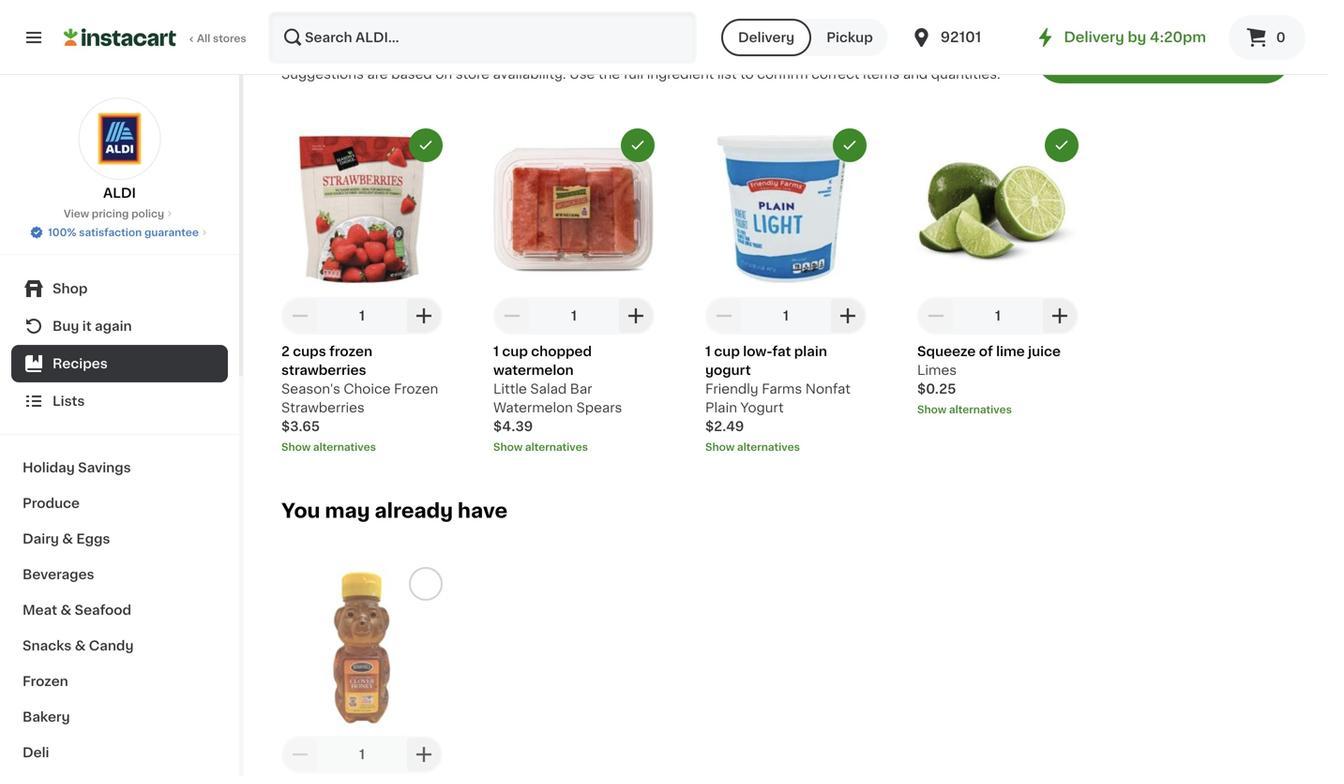 Task type: locate. For each thing, give the bounding box(es) containing it.
& right meat on the left bottom of page
[[60, 604, 71, 617]]

0 vertical spatial frozen
[[394, 383, 438, 396]]

decrement quantity image for squeeze
[[925, 305, 948, 327]]

0 vertical spatial &
[[62, 533, 73, 546]]

1 horizontal spatial increment quantity image
[[837, 305, 859, 327]]

decrement quantity image up yogurt
[[713, 305, 735, 327]]

0 horizontal spatial delivery
[[738, 31, 795, 44]]

2 unselect item image from the left
[[1054, 137, 1070, 154]]

& left 'candy'
[[75, 640, 86, 653]]

92101
[[941, 30, 981, 44]]

0 vertical spatial increment quantity image
[[413, 305, 435, 327]]

0 horizontal spatial increment quantity image
[[625, 305, 647, 327]]

spears
[[576, 401, 622, 415]]

dairy & eggs
[[23, 533, 110, 546]]

frozen link
[[11, 664, 228, 700]]

1 horizontal spatial delivery
[[1064, 30, 1125, 44]]

delivery up confirm
[[738, 31, 795, 44]]

delivery button
[[721, 19, 812, 56]]

2 increment quantity image from the left
[[837, 305, 859, 327]]

alternatives down yogurt
[[737, 442, 800, 453]]

unselect item image
[[841, 137, 858, 154], [1054, 137, 1070, 154]]

quantities.
[[931, 67, 1001, 81]]

unselect item image
[[417, 137, 434, 154], [629, 137, 646, 154]]

1 horizontal spatial decrement quantity image
[[501, 305, 523, 327]]

full
[[624, 67, 644, 81]]

beverages
[[23, 569, 94, 582]]

show alternatives button
[[917, 402, 1079, 417], [281, 440, 443, 455], [493, 440, 655, 455], [705, 440, 867, 455]]

1 horizontal spatial unselect item image
[[1054, 137, 1070, 154]]

show inside 1 cup chopped watermelon little salad bar watermelon spears $4.39 show alternatives
[[493, 442, 523, 453]]

season's
[[281, 383, 340, 396]]

2
[[281, 345, 290, 358]]

0 horizontal spatial unselect item image
[[841, 137, 858, 154]]

aldi logo image
[[78, 98, 161, 180]]

candy
[[89, 640, 134, 653]]

savings
[[78, 462, 131, 475]]

unselect item image for frozen
[[417, 137, 434, 154]]

1 unselect item image from the left
[[417, 137, 434, 154]]

delivery for delivery
[[738, 31, 795, 44]]

lists link
[[11, 383, 228, 420]]

show down the $2.49 at the right bottom of the page
[[705, 442, 735, 453]]

delivery left by
[[1064, 30, 1125, 44]]

show alternatives button down yogurt
[[705, 440, 867, 455]]

alternatives down $0.25
[[949, 405, 1012, 415]]

$0.25
[[917, 383, 956, 396]]

decrement quantity image
[[501, 305, 523, 327], [289, 744, 311, 766]]

increment quantity image for 1 cup chopped watermelon
[[625, 305, 647, 327]]

0 horizontal spatial decrement quantity image
[[289, 305, 311, 327]]

frozen right choice
[[394, 383, 438, 396]]

on
[[436, 67, 452, 81]]

cup
[[502, 345, 528, 358], [714, 345, 740, 358]]

limes
[[917, 364, 957, 377]]

2 increment quantity image from the top
[[413, 744, 435, 766]]

the
[[598, 67, 620, 81]]

cup up yogurt
[[714, 345, 740, 358]]

100% satisfaction guarantee button
[[29, 221, 210, 240]]

0 vertical spatial to
[[1212, 37, 1230, 53]]

increment quantity image
[[625, 305, 647, 327], [837, 305, 859, 327], [1049, 305, 1071, 327]]

0 horizontal spatial frozen
[[23, 675, 68, 689]]

1 vertical spatial increment quantity image
[[413, 744, 435, 766]]

seafood
[[75, 604, 131, 617]]

low-
[[743, 345, 773, 358]]

1 vertical spatial frozen
[[23, 675, 68, 689]]

cup inside '1 cup low-fat plain yogurt friendly farms nonfat plain yogurt $2.49 show alternatives'
[[714, 345, 740, 358]]

decrement quantity image up squeeze
[[925, 305, 948, 327]]

show inside squeeze of lime juice limes $0.25 show alternatives
[[917, 405, 947, 415]]

show alternatives button for alternatives
[[917, 402, 1079, 417]]

recipes
[[53, 357, 108, 371]]

squeeze
[[917, 345, 976, 358]]

to left cart
[[1212, 37, 1230, 53]]

4:20pm
[[1150, 30, 1206, 44]]

strawberries
[[281, 401, 365, 415]]

cup for low-
[[714, 345, 740, 358]]

&
[[62, 533, 73, 546], [60, 604, 71, 617], [75, 640, 86, 653]]

beverages link
[[11, 557, 228, 593]]

1 cup chopped watermelon little salad bar watermelon spears $4.39 show alternatives
[[493, 345, 622, 453]]

cup for chopped
[[502, 345, 528, 358]]

1 vertical spatial &
[[60, 604, 71, 617]]

unselect item image down 'suggestions are based on store availability. use the full ingredient list to confirm correct items and quantities.'
[[629, 137, 646, 154]]

show alternatives button down strawberries
[[281, 440, 443, 455]]

add 4 ingredients to cart button
[[1037, 9, 1291, 83]]

bakery
[[23, 711, 70, 724]]

you
[[281, 501, 320, 521]]

2 cup from the left
[[714, 345, 740, 358]]

delivery by 4:20pm
[[1064, 30, 1206, 44]]

yogurt
[[705, 364, 751, 377]]

2 horizontal spatial decrement quantity image
[[925, 305, 948, 327]]

delivery inside button
[[738, 31, 795, 44]]

delivery by 4:20pm link
[[1034, 26, 1206, 49]]

0 horizontal spatial unselect item image
[[417, 137, 434, 154]]

increment quantity image
[[413, 305, 435, 327], [413, 744, 435, 766]]

show alternatives button down spears
[[493, 440, 655, 455]]

0 button
[[1229, 15, 1306, 60]]

stores
[[213, 33, 246, 44]]

product group
[[281, 128, 443, 455], [493, 128, 655, 455], [705, 128, 867, 455], [917, 128, 1079, 417], [281, 567, 443, 777]]

show down $3.65
[[281, 442, 311, 453]]

shop
[[53, 282, 88, 296]]

1 horizontal spatial decrement quantity image
[[713, 305, 735, 327]]

items
[[863, 67, 900, 81]]

snacks
[[23, 640, 72, 653]]

buy it again link
[[11, 308, 228, 345]]

alternatives inside 1 cup chopped watermelon little salad bar watermelon spears $4.39 show alternatives
[[525, 442, 588, 453]]

frozen up bakery
[[23, 675, 68, 689]]

add 4 ingredients to cart
[[1059, 37, 1268, 53]]

all
[[197, 33, 210, 44]]

& left eggs
[[62, 533, 73, 546]]

1 cup from the left
[[502, 345, 528, 358]]

show inside 2 cups frozen strawberries season's choice frozen strawberries $3.65 show alternatives
[[281, 442, 311, 453]]

unselect item image for squeeze of lime juice
[[1054, 137, 1070, 154]]

have
[[458, 501, 508, 521]]

show down $0.25
[[917, 405, 947, 415]]

bakery link
[[11, 700, 228, 735]]

meat
[[23, 604, 57, 617]]

1 decrement quantity image from the left
[[289, 305, 311, 327]]

based
[[391, 67, 432, 81]]

chopped
[[531, 345, 592, 358]]

decrement quantity image up cups
[[289, 305, 311, 327]]

pickup button
[[812, 19, 888, 56]]

increment quantity image for decrement quantity image to the bottom
[[413, 744, 435, 766]]

0 horizontal spatial to
[[740, 67, 754, 81]]

4
[[1097, 37, 1108, 53]]

3 decrement quantity image from the left
[[925, 305, 948, 327]]

1 horizontal spatial cup
[[714, 345, 740, 358]]

decrement quantity image for 1
[[713, 305, 735, 327]]

suggestions are based on store availability. use the full ingredient list to confirm correct items and quantities.
[[281, 67, 1001, 81]]

store
[[456, 67, 490, 81]]

watermelon
[[493, 364, 574, 377]]

alternatives down strawberries
[[313, 442, 376, 453]]

1 unselect item image from the left
[[841, 137, 858, 154]]

show alternatives button down of
[[917, 402, 1079, 417]]

cup inside 1 cup chopped watermelon little salad bar watermelon spears $4.39 show alternatives
[[502, 345, 528, 358]]

decrement quantity image
[[289, 305, 311, 327], [713, 305, 735, 327], [925, 305, 948, 327]]

delivery
[[1064, 30, 1125, 44], [738, 31, 795, 44]]

cups
[[293, 345, 326, 358]]

1 vertical spatial to
[[740, 67, 754, 81]]

ingredient
[[647, 67, 714, 81]]

holiday savings
[[23, 462, 131, 475]]

0 vertical spatial decrement quantity image
[[501, 305, 523, 327]]

2 unselect item image from the left
[[629, 137, 646, 154]]

1 horizontal spatial frozen
[[394, 383, 438, 396]]

frozen
[[394, 383, 438, 396], [23, 675, 68, 689]]

plain
[[705, 401, 737, 415]]

shop link
[[11, 270, 228, 308]]

2 vertical spatial &
[[75, 640, 86, 653]]

to inside button
[[1212, 37, 1230, 53]]

1 horizontal spatial to
[[1212, 37, 1230, 53]]

holiday savings link
[[11, 450, 228, 486]]

None search field
[[268, 11, 697, 64]]

& for meat
[[60, 604, 71, 617]]

2 decrement quantity image from the left
[[713, 305, 735, 327]]

3 increment quantity image from the left
[[1049, 305, 1071, 327]]

increment quantity image for decrement quantity icon associated with 2
[[413, 305, 435, 327]]

1 vertical spatial decrement quantity image
[[289, 744, 311, 766]]

alternatives down watermelon on the left of page
[[525, 442, 588, 453]]

2 horizontal spatial increment quantity image
[[1049, 305, 1071, 327]]

alternatives
[[949, 405, 1012, 415], [313, 442, 376, 453], [525, 442, 588, 453], [737, 442, 800, 453]]

1 increment quantity image from the left
[[625, 305, 647, 327]]

cup up watermelon
[[502, 345, 528, 358]]

1 increment quantity image from the top
[[413, 305, 435, 327]]

0 horizontal spatial cup
[[502, 345, 528, 358]]

to right list
[[740, 67, 754, 81]]

unselect item image down based
[[417, 137, 434, 154]]

alternatives inside squeeze of lime juice limes $0.25 show alternatives
[[949, 405, 1012, 415]]

1 horizontal spatial unselect item image
[[629, 137, 646, 154]]

eggs
[[76, 533, 110, 546]]

show down $4.39
[[493, 442, 523, 453]]

by
[[1128, 30, 1147, 44]]

0 horizontal spatial decrement quantity image
[[289, 744, 311, 766]]

show inside '1 cup low-fat plain yogurt friendly farms nonfat plain yogurt $2.49 show alternatives'
[[705, 442, 735, 453]]

view pricing policy
[[64, 209, 164, 219]]



Task type: vqa. For each thing, say whether or not it's contained in the screenshot.


Task type: describe. For each thing, give the bounding box(es) containing it.
policy
[[131, 209, 164, 219]]

& for snacks
[[75, 640, 86, 653]]

cart
[[1234, 37, 1268, 53]]

choice
[[344, 383, 391, 396]]

satisfaction
[[79, 227, 142, 238]]

may
[[325, 501, 370, 521]]

increment quantity image for squeeze of lime juice
[[1049, 305, 1071, 327]]

pickup
[[827, 31, 873, 44]]

show alternatives button for farms
[[705, 440, 867, 455]]

1 inside 1 cup chopped watermelon little salad bar watermelon spears $4.39 show alternatives
[[493, 345, 499, 358]]

little
[[493, 383, 527, 396]]

friendly
[[705, 383, 759, 396]]

farms
[[762, 383, 802, 396]]

$3.65
[[281, 420, 320, 433]]

plain
[[794, 345, 827, 358]]

alternatives inside '1 cup low-fat plain yogurt friendly farms nonfat plain yogurt $2.49 show alternatives'
[[737, 442, 800, 453]]

of
[[979, 345, 993, 358]]

lists
[[53, 395, 85, 408]]

juice
[[1028, 345, 1061, 358]]

snacks & candy link
[[11, 629, 228, 664]]

decrement quantity image for 2
[[289, 305, 311, 327]]

$2.49
[[705, 420, 744, 433]]

delivery for delivery by 4:20pm
[[1064, 30, 1125, 44]]

Search field
[[270, 13, 695, 62]]

recipes link
[[11, 345, 228, 383]]

dairy & eggs link
[[11, 522, 228, 557]]

it
[[82, 320, 92, 333]]

show alternatives button for watermelon
[[493, 440, 655, 455]]

deli link
[[11, 735, 228, 771]]

use
[[570, 67, 595, 81]]

add
[[1059, 37, 1093, 53]]

dairy
[[23, 533, 59, 546]]

1 cup low-fat plain yogurt friendly farms nonfat plain yogurt $2.49 show alternatives
[[705, 345, 851, 453]]

pricing
[[92, 209, 129, 219]]

meat & seafood link
[[11, 593, 228, 629]]

service type group
[[721, 19, 888, 56]]

unselect item image for chopped
[[629, 137, 646, 154]]

100% satisfaction guarantee
[[48, 227, 199, 238]]

meat & seafood
[[23, 604, 131, 617]]

100%
[[48, 227, 76, 238]]

and
[[903, 67, 928, 81]]

show alternatives button for strawberries
[[281, 440, 443, 455]]

salad
[[530, 383, 567, 396]]

lime
[[996, 345, 1025, 358]]

unselect item image for 1 cup low-fat plain yogurt
[[841, 137, 858, 154]]

view pricing policy link
[[64, 206, 176, 221]]

strawberries
[[281, 364, 366, 377]]

all stores link
[[64, 11, 248, 64]]

instacart logo image
[[64, 26, 176, 49]]

2 cups frozen strawberries season's choice frozen strawberries $3.65 show alternatives
[[281, 345, 438, 453]]

suggestions
[[281, 67, 364, 81]]

ingredients
[[281, 27, 401, 47]]

correct
[[812, 67, 860, 81]]

buy it again
[[53, 320, 132, 333]]

produce link
[[11, 486, 228, 522]]

1 inside '1 cup low-fat plain yogurt friendly farms nonfat plain yogurt $2.49 show alternatives'
[[705, 345, 711, 358]]

frozen inside 2 cups frozen strawberries season's choice frozen strawberries $3.65 show alternatives
[[394, 383, 438, 396]]

you may already have
[[281, 501, 508, 521]]

squeeze of lime juice limes $0.25 show alternatives
[[917, 345, 1061, 415]]

deli
[[23, 747, 49, 760]]

guarantee
[[144, 227, 199, 238]]

watermelon
[[493, 401, 573, 415]]

again
[[95, 320, 132, 333]]

frozen
[[329, 345, 373, 358]]

nonfat
[[806, 383, 851, 396]]

alternatives inside 2 cups frozen strawberries season's choice frozen strawberries $3.65 show alternatives
[[313, 442, 376, 453]]

holiday
[[23, 462, 75, 475]]

bar
[[570, 383, 592, 396]]

are
[[367, 67, 388, 81]]

all stores
[[197, 33, 246, 44]]

buy
[[53, 320, 79, 333]]

& for dairy
[[62, 533, 73, 546]]

increment quantity image for 1 cup low-fat plain yogurt
[[837, 305, 859, 327]]

availability.
[[493, 67, 566, 81]]

0
[[1277, 31, 1286, 44]]

ingredients
[[1112, 37, 1209, 53]]

produce
[[23, 497, 80, 510]]

yogurt
[[741, 401, 784, 415]]

fat
[[773, 345, 791, 358]]

aldi
[[103, 187, 136, 200]]

$4.39
[[493, 420, 533, 433]]

aldi link
[[78, 98, 161, 203]]

list
[[718, 67, 737, 81]]



